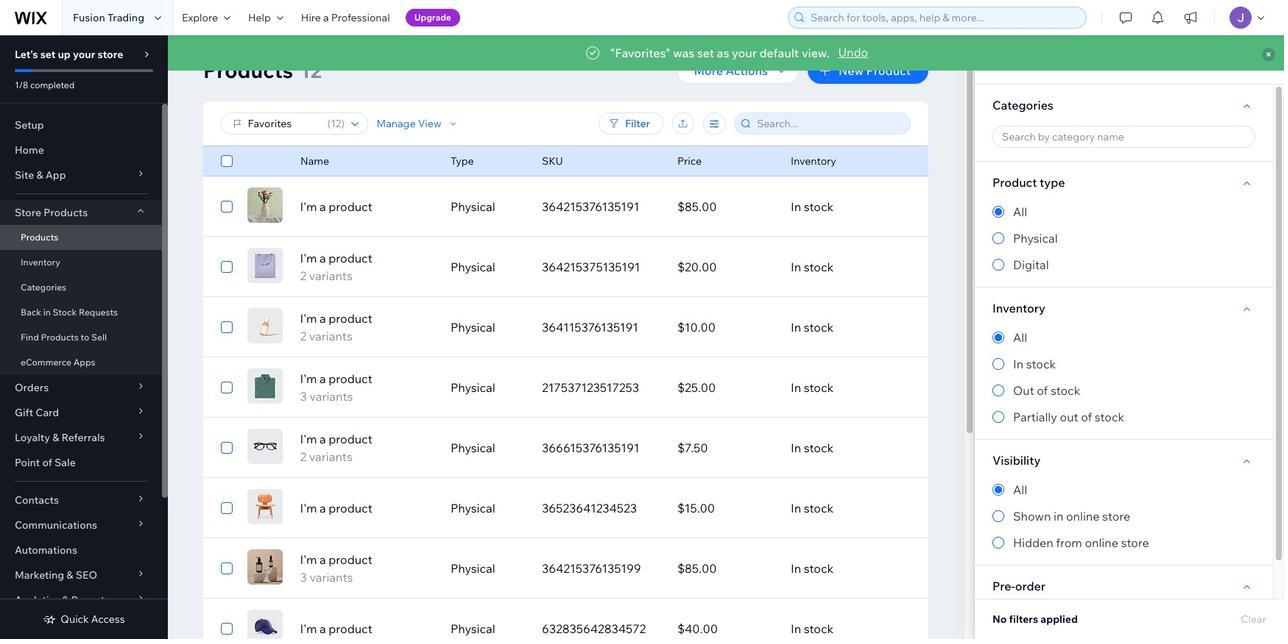 Task type: locate. For each thing, give the bounding box(es) containing it.
new
[[839, 63, 864, 78]]

3 in stock link from the top
[[782, 310, 917, 345]]

in for 364215375135191
[[791, 260, 801, 275]]

1 i'm a product 3 variants from the top
[[300, 372, 373, 404]]

store down the fusion trading
[[97, 48, 123, 61]]

set
[[697, 46, 714, 60], [40, 48, 55, 61]]

type
[[451, 155, 474, 168]]

2 vertical spatial 2
[[300, 450, 307, 465]]

product left type
[[993, 175, 1037, 190]]

communications
[[15, 519, 97, 532]]

physical link for 632835642834572
[[442, 612, 533, 640]]

217537123517253
[[542, 381, 639, 395]]

1 vertical spatial all
[[1013, 331, 1027, 345]]

option group
[[993, 203, 1255, 274], [993, 329, 1255, 426], [993, 482, 1255, 552]]

1 2 from the top
[[300, 269, 307, 283]]

in stock
[[791, 200, 834, 214], [791, 260, 834, 275], [791, 320, 834, 335], [1013, 357, 1056, 372], [791, 381, 834, 395], [791, 441, 834, 456], [791, 501, 834, 516], [791, 562, 834, 577], [791, 622, 834, 637]]

5 i'm from the top
[[300, 432, 317, 447]]

0 horizontal spatial of
[[42, 457, 52, 470]]

variants for 217537123517253
[[310, 390, 353, 404]]

1 horizontal spatial inventory
[[791, 155, 836, 168]]

0 horizontal spatial product
[[866, 63, 911, 78]]

online for from
[[1085, 536, 1118, 551]]

seo
[[76, 569, 97, 582]]

physical for 364115376135191
[[451, 320, 495, 335]]

i'm a product link for 632835642834572
[[292, 621, 442, 638]]

1 option group from the top
[[993, 203, 1255, 274]]

1 vertical spatial of
[[1081, 410, 1092, 425]]

2 horizontal spatial inventory
[[993, 301, 1045, 316]]

3 2 from the top
[[300, 450, 307, 465]]

0 horizontal spatial in
[[43, 307, 51, 318]]

1 variants from the top
[[309, 269, 353, 283]]

filter button
[[599, 113, 663, 135]]

in stock link for 364215375135191
[[782, 250, 917, 285]]

1 in stock link from the top
[[782, 189, 917, 225]]

$85.00
[[677, 200, 717, 214], [677, 562, 717, 577]]

variants for 364115376135191
[[309, 329, 353, 344]]

1 vertical spatial 3
[[300, 571, 307, 585]]

products link
[[0, 225, 162, 250]]

in right back
[[43, 307, 51, 318]]

stock for 217537123517253
[[804, 381, 834, 395]]

sale
[[54, 457, 76, 470]]

$10.00
[[677, 320, 716, 335]]

& right 'site'
[[36, 169, 43, 182]]

1 $85.00 from the top
[[677, 200, 717, 214]]

communications button
[[0, 513, 162, 538]]

in stock link for 217537123517253
[[782, 370, 917, 406]]

all for shown in online store
[[1013, 483, 1027, 498]]

in
[[791, 200, 801, 214], [791, 260, 801, 275], [791, 320, 801, 335], [1013, 357, 1024, 372], [791, 381, 801, 395], [791, 441, 801, 456], [791, 501, 801, 516], [791, 562, 801, 577], [791, 622, 801, 637]]

in stock for 364215376135199
[[791, 562, 834, 577]]

$85.00 link for 364215376135191
[[669, 189, 782, 225]]

in right the shown
[[1054, 510, 1063, 524]]

1 vertical spatial in
[[1054, 510, 1063, 524]]

let's
[[15, 48, 38, 61]]

variants for 364215375135191
[[309, 269, 353, 283]]

all up out
[[1013, 331, 1027, 345]]

0 vertical spatial i'm a product
[[300, 200, 373, 214]]

physical link for 364215376135191
[[442, 189, 533, 225]]

no
[[993, 613, 1007, 627]]

marketing
[[15, 569, 64, 582]]

requests
[[79, 307, 118, 318]]

8 in stock link from the top
[[782, 612, 917, 640]]

your up actions in the top of the page
[[732, 46, 757, 60]]

2 $85.00 from the top
[[677, 562, 717, 577]]

4 variants from the top
[[309, 450, 353, 465]]

$85.00 down the price
[[677, 200, 717, 214]]

2 all from the top
[[1013, 331, 1027, 345]]

$15.00 link
[[669, 491, 782, 526]]

3 i'm a product 2 variants from the top
[[300, 432, 373, 465]]

0 vertical spatial product
[[866, 63, 911, 78]]

2 option group from the top
[[993, 329, 1255, 426]]

0 vertical spatial $85.00 link
[[669, 189, 782, 225]]

2 for 364115376135191
[[300, 329, 307, 344]]

3 product from the top
[[329, 311, 373, 326]]

of inside 'sidebar' element
[[42, 457, 52, 470]]

inventory down "search..." field
[[791, 155, 836, 168]]

2 i'm a product 3 variants from the top
[[300, 553, 373, 585]]

36523641234523
[[542, 501, 637, 516]]

undo link
[[838, 43, 868, 61]]

4 physical link from the top
[[442, 370, 533, 406]]

orders
[[15, 381, 49, 395]]

inventory down products link
[[21, 257, 60, 268]]

$85.00 link up $40.00 "link"
[[669, 552, 782, 587]]

online up the hidden from online store
[[1066, 510, 1100, 524]]

0 vertical spatial $85.00
[[677, 200, 717, 214]]

2 i'm a product 2 variants from the top
[[300, 311, 373, 344]]

your
[[732, 46, 757, 60], [73, 48, 95, 61]]

find products to sell
[[21, 332, 107, 343]]

1 i'm from the top
[[300, 200, 317, 214]]

2 product from the top
[[329, 251, 373, 266]]

1 vertical spatial option group
[[993, 329, 1255, 426]]

1 i'm a product from the top
[[300, 200, 373, 214]]

physical for 364215376135191
[[451, 200, 495, 214]]

products
[[203, 57, 293, 83], [44, 206, 88, 219], [21, 232, 58, 243], [41, 332, 79, 343]]

1 vertical spatial 12
[[331, 117, 341, 130]]

1 horizontal spatial your
[[732, 46, 757, 60]]

alert
[[168, 35, 1284, 71]]

0 horizontal spatial 12
[[300, 57, 322, 83]]

1 i'm a product link from the top
[[292, 198, 442, 216]]

online
[[1066, 510, 1100, 524], [1085, 536, 1118, 551]]

in stock link for 36523641234523
[[782, 491, 917, 526]]

i'm
[[300, 200, 317, 214], [300, 251, 317, 266], [300, 311, 317, 326], [300, 372, 317, 387], [300, 432, 317, 447], [300, 501, 317, 516], [300, 553, 317, 568], [300, 622, 317, 637]]

12
[[300, 57, 322, 83], [331, 117, 341, 130]]

in stock link for 364215376135199
[[782, 552, 917, 587]]

in stock link for 366615376135191
[[782, 431, 917, 466]]

3
[[300, 390, 307, 404], [300, 571, 307, 585]]

None checkbox
[[221, 379, 233, 397]]

physical for 632835642834572
[[451, 622, 495, 637]]

all for in stock
[[1013, 331, 1027, 345]]

1 vertical spatial 2
[[300, 329, 307, 344]]

home
[[15, 144, 44, 157]]

physical link for 36523641234523
[[442, 491, 533, 526]]

in stock link
[[782, 189, 917, 225], [782, 250, 917, 285], [782, 310, 917, 345], [782, 370, 917, 406], [782, 431, 917, 466], [782, 491, 917, 526], [782, 552, 917, 587], [782, 612, 917, 640]]

products up ecommerce apps
[[41, 332, 79, 343]]

$20.00
[[677, 260, 717, 275]]

1 vertical spatial i'm a product 2 variants
[[300, 311, 373, 344]]

hire a professional link
[[292, 0, 399, 35]]

help
[[248, 11, 271, 24]]

6 in stock link from the top
[[782, 491, 917, 526]]

364215376135199 link
[[533, 552, 669, 587]]

store for hidden from online store
[[1121, 536, 1149, 551]]

physical link
[[442, 189, 533, 225], [442, 250, 533, 285], [442, 310, 533, 345], [442, 370, 533, 406], [442, 431, 533, 466], [442, 491, 533, 526], [442, 552, 533, 587], [442, 612, 533, 640]]

your inside 'sidebar' element
[[73, 48, 95, 61]]

0 vertical spatial online
[[1066, 510, 1100, 524]]

inventory
[[791, 155, 836, 168], [21, 257, 60, 268], [993, 301, 1045, 316]]

in for online
[[1054, 510, 1063, 524]]

inventory link
[[0, 250, 162, 275]]

5 in stock link from the top
[[782, 431, 917, 466]]

in stock link for 364215376135191
[[782, 189, 917, 225]]

0 vertical spatial 12
[[300, 57, 322, 83]]

set left as
[[697, 46, 714, 60]]

$85.00 for 364215376135199
[[677, 562, 717, 577]]

automations link
[[0, 538, 162, 563]]

None checkbox
[[221, 152, 233, 170], [221, 198, 233, 216], [221, 258, 233, 276], [221, 319, 233, 337], [221, 440, 233, 457], [221, 500, 233, 518], [221, 560, 233, 578], [221, 621, 233, 638], [221, 152, 233, 170], [221, 198, 233, 216], [221, 258, 233, 276], [221, 319, 233, 337], [221, 440, 233, 457], [221, 500, 233, 518], [221, 560, 233, 578], [221, 621, 233, 638]]

products inside 'link'
[[41, 332, 79, 343]]

sidebar element
[[0, 35, 168, 640]]

1 horizontal spatial product
[[993, 175, 1037, 190]]

1 vertical spatial product
[[993, 175, 1037, 190]]

2 $85.00 link from the top
[[669, 552, 782, 587]]

217537123517253 link
[[533, 370, 669, 406]]

stock for 632835642834572
[[804, 622, 834, 637]]

1 horizontal spatial categories
[[993, 98, 1054, 113]]

2 i'm a product link from the top
[[292, 500, 442, 518]]

3 variants from the top
[[310, 390, 353, 404]]

364215375135191
[[542, 260, 640, 275]]

in for 36523641234523
[[791, 501, 801, 516]]

2
[[300, 269, 307, 283], [300, 329, 307, 344], [300, 450, 307, 465]]

0 vertical spatial i'm a product link
[[292, 198, 442, 216]]

& right loyalty
[[52, 431, 59, 445]]

up
[[58, 48, 71, 61]]

2 vertical spatial i'm a product
[[300, 622, 373, 637]]

2 vertical spatial i'm a product link
[[292, 621, 442, 638]]

i'm a product 2 variants for 366615376135191
[[300, 432, 373, 465]]

4 product from the top
[[329, 372, 373, 387]]

12 right unsaved view field
[[331, 117, 341, 130]]

1 horizontal spatial in
[[1054, 510, 1063, 524]]

1 vertical spatial i'm a product 3 variants
[[300, 553, 373, 585]]

store up the hidden from online store
[[1102, 510, 1130, 524]]

3 all from the top
[[1013, 483, 1027, 498]]

2 for 364215375135191
[[300, 269, 307, 283]]

& inside popup button
[[36, 169, 43, 182]]

from
[[1056, 536, 1082, 551]]

out
[[1013, 384, 1034, 398]]

1 i'm a product 2 variants from the top
[[300, 251, 373, 283]]

of
[[1037, 384, 1048, 398], [1081, 410, 1092, 425], [42, 457, 52, 470]]

site & app
[[15, 169, 66, 182]]

to
[[81, 332, 89, 343]]

0 horizontal spatial inventory
[[21, 257, 60, 268]]

2 2 from the top
[[300, 329, 307, 344]]

1 horizontal spatial 12
[[331, 117, 341, 130]]

364215375135191 link
[[533, 250, 669, 285]]

0 vertical spatial 2
[[300, 269, 307, 283]]

categories
[[993, 98, 1054, 113], [21, 282, 66, 293]]

1 all from the top
[[1013, 205, 1027, 219]]

physical for 364215375135191
[[451, 260, 495, 275]]

0 horizontal spatial set
[[40, 48, 55, 61]]

5 product from the top
[[329, 432, 373, 447]]

364115376135191 link
[[533, 310, 669, 345]]

all down product type
[[1013, 205, 1027, 219]]

$25.00
[[677, 381, 716, 395]]

0 vertical spatial store
[[97, 48, 123, 61]]

8 physical link from the top
[[442, 612, 533, 640]]

2 i'm a product from the top
[[300, 501, 373, 516]]

setup link
[[0, 113, 162, 138]]

i'm a product link for 36523641234523
[[292, 500, 442, 518]]

2 vertical spatial option group
[[993, 482, 1255, 552]]

1 $85.00 link from the top
[[669, 189, 782, 225]]

7 in stock link from the top
[[782, 552, 917, 587]]

stock
[[804, 200, 834, 214], [804, 260, 834, 275], [804, 320, 834, 335], [1026, 357, 1056, 372], [804, 381, 834, 395], [1051, 384, 1080, 398], [1095, 410, 1125, 425], [804, 441, 834, 456], [804, 501, 834, 516], [804, 562, 834, 577], [804, 622, 834, 637]]

&
[[36, 169, 43, 182], [52, 431, 59, 445], [66, 569, 73, 582], [62, 594, 69, 607]]

variants for 366615376135191
[[309, 450, 353, 465]]

1 3 from the top
[[300, 390, 307, 404]]

i'm a product for 36523641234523
[[300, 501, 373, 516]]

$85.00 up $40.00
[[677, 562, 717, 577]]

3 i'm a product link from the top
[[292, 621, 442, 638]]

3 i'm from the top
[[300, 311, 317, 326]]

1 vertical spatial categories
[[21, 282, 66, 293]]

ecommerce
[[21, 357, 71, 368]]

0 vertical spatial inventory
[[791, 155, 836, 168]]

1 vertical spatial online
[[1085, 536, 1118, 551]]

i'm a product 2 variants for 364215375135191
[[300, 251, 373, 283]]

3 i'm a product from the top
[[300, 622, 373, 637]]

store products button
[[0, 200, 162, 225]]

2 physical link from the top
[[442, 250, 533, 285]]

12 down hire
[[300, 57, 322, 83]]

2 vertical spatial all
[[1013, 483, 1027, 498]]

hidden from online store
[[1013, 536, 1149, 551]]

0 vertical spatial option group
[[993, 203, 1255, 274]]

0 horizontal spatial your
[[73, 48, 95, 61]]

alert containing undo
[[168, 35, 1284, 71]]

inventory down digital
[[993, 301, 1045, 316]]

6 physical link from the top
[[442, 491, 533, 526]]

stock for 36523641234523
[[804, 501, 834, 516]]

7 physical link from the top
[[442, 552, 533, 587]]

point of sale
[[15, 457, 76, 470]]

set inside 'sidebar' element
[[40, 48, 55, 61]]

i'm a product 3 variants for 364215376135199
[[300, 553, 373, 585]]

product right the new
[[866, 63, 911, 78]]

& for analytics
[[62, 594, 69, 607]]

more actions
[[694, 63, 768, 78]]

2 variants from the top
[[309, 329, 353, 344]]

& left seo
[[66, 569, 73, 582]]

your right up
[[73, 48, 95, 61]]

0 vertical spatial of
[[1037, 384, 1048, 398]]

3 option group from the top
[[993, 482, 1255, 552]]

store right from
[[1121, 536, 1149, 551]]

in stock link for 364115376135191
[[782, 310, 917, 345]]

no filters applied
[[993, 613, 1078, 627]]

products inside dropdown button
[[44, 206, 88, 219]]

1 product from the top
[[329, 200, 373, 214]]

loyalty & referrals button
[[0, 426, 162, 451]]

2 vertical spatial of
[[42, 457, 52, 470]]

2 in stock link from the top
[[782, 250, 917, 285]]

categories inside 'sidebar' element
[[21, 282, 66, 293]]

name
[[300, 155, 329, 168]]

0 horizontal spatial categories
[[21, 282, 66, 293]]

i'm a product for 632835642834572
[[300, 622, 373, 637]]

all up the shown
[[1013, 483, 1027, 498]]

option group for inventory
[[993, 329, 1255, 426]]

4 in stock link from the top
[[782, 370, 917, 406]]

0 vertical spatial i'm a product 3 variants
[[300, 372, 373, 404]]

1/8
[[15, 80, 28, 91]]

in inside 'sidebar' element
[[43, 307, 51, 318]]

2 i'm from the top
[[300, 251, 317, 266]]

card
[[36, 406, 59, 420]]

1 vertical spatial inventory
[[21, 257, 60, 268]]

products up products link
[[44, 206, 88, 219]]

trading
[[107, 11, 144, 24]]

1 vertical spatial $85.00
[[677, 562, 717, 577]]

loyalty
[[15, 431, 50, 445]]

2 vertical spatial store
[[1121, 536, 1149, 551]]

0 vertical spatial i'm a product 2 variants
[[300, 251, 373, 283]]

set left up
[[40, 48, 55, 61]]

i'm a product 2 variants
[[300, 251, 373, 283], [300, 311, 373, 344], [300, 432, 373, 465]]

& up quick
[[62, 594, 69, 607]]

physical link for 364115376135191
[[442, 310, 533, 345]]

$85.00 link down the price
[[669, 189, 782, 225]]

1 physical link from the top
[[442, 189, 533, 225]]

2 3 from the top
[[300, 571, 307, 585]]

online right from
[[1085, 536, 1118, 551]]

1 vertical spatial i'm a product link
[[292, 500, 442, 518]]

1 vertical spatial $85.00 link
[[669, 552, 782, 587]]

0 vertical spatial all
[[1013, 205, 1027, 219]]

online for in
[[1066, 510, 1100, 524]]

in stock for 217537123517253
[[791, 381, 834, 395]]

2 vertical spatial i'm a product 2 variants
[[300, 432, 373, 465]]

digital
[[1013, 258, 1049, 272]]

analytics & reports button
[[0, 588, 162, 613]]

0 vertical spatial 3
[[300, 390, 307, 404]]

1 vertical spatial i'm a product
[[300, 501, 373, 516]]

access
[[91, 613, 125, 627]]

setup
[[15, 119, 44, 132]]

5 variants from the top
[[310, 571, 353, 585]]

ecommerce apps link
[[0, 350, 162, 376]]

stock for 364215376135199
[[804, 562, 834, 577]]

upgrade
[[414, 12, 451, 23]]

in for stock
[[43, 307, 51, 318]]

explore
[[182, 11, 218, 24]]

5 physical link from the top
[[442, 431, 533, 466]]

Unsaved view field
[[244, 113, 323, 134]]

manage view
[[377, 117, 442, 130]]

a
[[323, 11, 329, 24], [320, 200, 326, 214], [320, 251, 326, 266], [320, 311, 326, 326], [320, 372, 326, 387], [320, 432, 326, 447], [320, 501, 326, 516], [320, 553, 326, 568], [320, 622, 326, 637]]

$85.00 link
[[669, 189, 782, 225], [669, 552, 782, 587]]

in
[[43, 307, 51, 318], [1054, 510, 1063, 524]]

1 vertical spatial store
[[1102, 510, 1130, 524]]

3 physical link from the top
[[442, 310, 533, 345]]

1 horizontal spatial of
[[1037, 384, 1048, 398]]

all for physical
[[1013, 205, 1027, 219]]

0 vertical spatial in
[[43, 307, 51, 318]]



Task type: describe. For each thing, give the bounding box(es) containing it.
in stock for 36523641234523
[[791, 501, 834, 516]]

option group for product type
[[993, 203, 1255, 274]]

apps
[[73, 357, 95, 368]]

$7.50
[[677, 441, 708, 456]]

6 i'm from the top
[[300, 501, 317, 516]]

shown in online store
[[1013, 510, 1130, 524]]

store products
[[15, 206, 88, 219]]

12 for ( 12 )
[[331, 117, 341, 130]]

price
[[677, 155, 702, 168]]

was
[[673, 46, 695, 60]]

site
[[15, 169, 34, 182]]

marketing & seo
[[15, 569, 97, 582]]

physical link for 366615376135191
[[442, 431, 533, 466]]

2 vertical spatial inventory
[[993, 301, 1045, 316]]

in stock link for 632835642834572
[[782, 612, 917, 640]]

referrals
[[61, 431, 105, 445]]

in stock for 632835642834572
[[791, 622, 834, 637]]

3 for 217537123517253
[[300, 390, 307, 404]]

$85.00 link for 364215376135199
[[669, 552, 782, 587]]

physical for 36523641234523
[[451, 501, 495, 516]]

shown
[[1013, 510, 1051, 524]]

more
[[694, 63, 723, 78]]

i'm a product 2 variants for 364115376135191
[[300, 311, 373, 344]]

physical for 366615376135191
[[451, 441, 495, 456]]

filter
[[625, 117, 650, 130]]

quick access
[[61, 613, 125, 627]]

variants for 364215376135199
[[310, 571, 353, 585]]

view
[[418, 117, 442, 130]]

quick
[[61, 613, 89, 627]]

in for 364115376135191
[[791, 320, 801, 335]]

632835642834572 link
[[533, 612, 669, 640]]

in for 364215376135191
[[791, 200, 801, 214]]

$25.00 link
[[669, 370, 782, 406]]

6 product from the top
[[329, 501, 373, 516]]

products down help
[[203, 57, 293, 83]]

let's set up your store
[[15, 48, 123, 61]]

$20.00 link
[[669, 250, 782, 285]]

store for shown in online store
[[1102, 510, 1130, 524]]

products 12
[[203, 57, 322, 83]]

pre-order
[[993, 579, 1046, 594]]

stock for 364215375135191
[[804, 260, 834, 275]]

364215376135191
[[542, 200, 639, 214]]

actions
[[726, 63, 768, 78]]

in for 364215376135199
[[791, 562, 801, 577]]

of for sale
[[42, 457, 52, 470]]

8 product from the top
[[329, 622, 373, 637]]

1 horizontal spatial set
[[697, 46, 714, 60]]

hire
[[301, 11, 321, 24]]

partially
[[1013, 410, 1057, 425]]

stock for 364115376135191
[[804, 320, 834, 335]]

physical link for 364215376135199
[[442, 552, 533, 587]]

Search... field
[[753, 113, 906, 134]]

reports
[[71, 594, 110, 607]]

inventory inside inventory link
[[21, 257, 60, 268]]

products down store
[[21, 232, 58, 243]]

in for 632835642834572
[[791, 622, 801, 637]]

2 horizontal spatial of
[[1081, 410, 1092, 425]]

store
[[15, 206, 41, 219]]

i'm a product 3 variants for 217537123517253
[[300, 372, 373, 404]]

in for 217537123517253
[[791, 381, 801, 395]]

analytics & reports
[[15, 594, 110, 607]]

)
[[341, 117, 345, 130]]

home link
[[0, 138, 162, 163]]

366615376135191 link
[[533, 431, 669, 466]]

contacts
[[15, 494, 59, 507]]

in stock for 366615376135191
[[791, 441, 834, 456]]

partially out of stock
[[1013, 410, 1125, 425]]

physical link for 217537123517253
[[442, 370, 533, 406]]

"favorites" was set as your default view.
[[610, 46, 829, 60]]

( 12 )
[[327, 117, 345, 130]]

1/8 completed
[[15, 80, 75, 91]]

i'm a product link for 364215376135191
[[292, 198, 442, 216]]

8 i'm from the top
[[300, 622, 317, 637]]

fusion
[[73, 11, 105, 24]]

find
[[21, 332, 39, 343]]

physical link for 364215375135191
[[442, 250, 533, 285]]

filters
[[1009, 613, 1038, 627]]

$7.50 link
[[669, 431, 782, 466]]

stock
[[53, 307, 77, 318]]

Search for tools, apps, help & more... field
[[806, 7, 1082, 28]]

site & app button
[[0, 163, 162, 188]]

& for site
[[36, 169, 43, 182]]

4 i'm from the top
[[300, 372, 317, 387]]

3 for 364215376135199
[[300, 571, 307, 585]]

marketing & seo button
[[0, 563, 162, 588]]

find products to sell link
[[0, 325, 162, 350]]

back in stock requests
[[21, 307, 118, 318]]

physical for 364215376135199
[[451, 562, 495, 577]]

your inside alert
[[732, 46, 757, 60]]

& for marketing
[[66, 569, 73, 582]]

product inside dropdown button
[[866, 63, 911, 78]]

& for loyalty
[[52, 431, 59, 445]]

stock for 364215376135191
[[804, 200, 834, 214]]

364215376135199
[[542, 562, 641, 577]]

out of stock
[[1013, 384, 1080, 398]]

new product
[[839, 63, 911, 78]]

stock for 366615376135191
[[804, 441, 834, 456]]

$85.00 for 364215376135191
[[677, 200, 717, 214]]

in stock for 364115376135191
[[791, 320, 834, 335]]

of for stock
[[1037, 384, 1048, 398]]

back in stock requests link
[[0, 300, 162, 325]]

default
[[760, 46, 799, 60]]

sell
[[91, 332, 107, 343]]

7 product from the top
[[329, 553, 373, 568]]

option group for visibility
[[993, 482, 1255, 552]]

physical for 217537123517253
[[451, 381, 495, 395]]

help button
[[239, 0, 292, 35]]

upgrade button
[[405, 9, 460, 27]]

automations
[[15, 544, 77, 557]]

type
[[1040, 175, 1065, 190]]

in stock for 364215376135191
[[791, 200, 834, 214]]

loyalty & referrals
[[15, 431, 105, 445]]

7 i'm from the top
[[300, 553, 317, 568]]

2 for 366615376135191
[[300, 450, 307, 465]]

$10.00 link
[[669, 310, 782, 345]]

in for 366615376135191
[[791, 441, 801, 456]]

sku
[[542, 155, 563, 168]]

app
[[45, 169, 66, 182]]

product type
[[993, 175, 1065, 190]]

0 vertical spatial categories
[[993, 98, 1054, 113]]

Search by category name field
[[998, 127, 1250, 147]]

i'm a product for 364215376135191
[[300, 200, 373, 214]]

analytics
[[15, 594, 60, 607]]

364215376135191 link
[[533, 189, 669, 225]]

in stock for 364215375135191
[[791, 260, 834, 275]]

$40.00
[[677, 622, 718, 637]]

applied
[[1041, 613, 1078, 627]]

new product button
[[808, 57, 929, 84]]

completed
[[30, 80, 75, 91]]

pre-
[[993, 579, 1015, 594]]

orders button
[[0, 376, 162, 401]]

visibility
[[993, 454, 1041, 468]]

36523641234523 link
[[533, 491, 669, 526]]

12 for products 12
[[300, 57, 322, 83]]

$15.00
[[677, 501, 715, 516]]

store inside 'sidebar' element
[[97, 48, 123, 61]]

$40.00 link
[[669, 612, 782, 640]]



Task type: vqa. For each thing, say whether or not it's contained in the screenshot.


